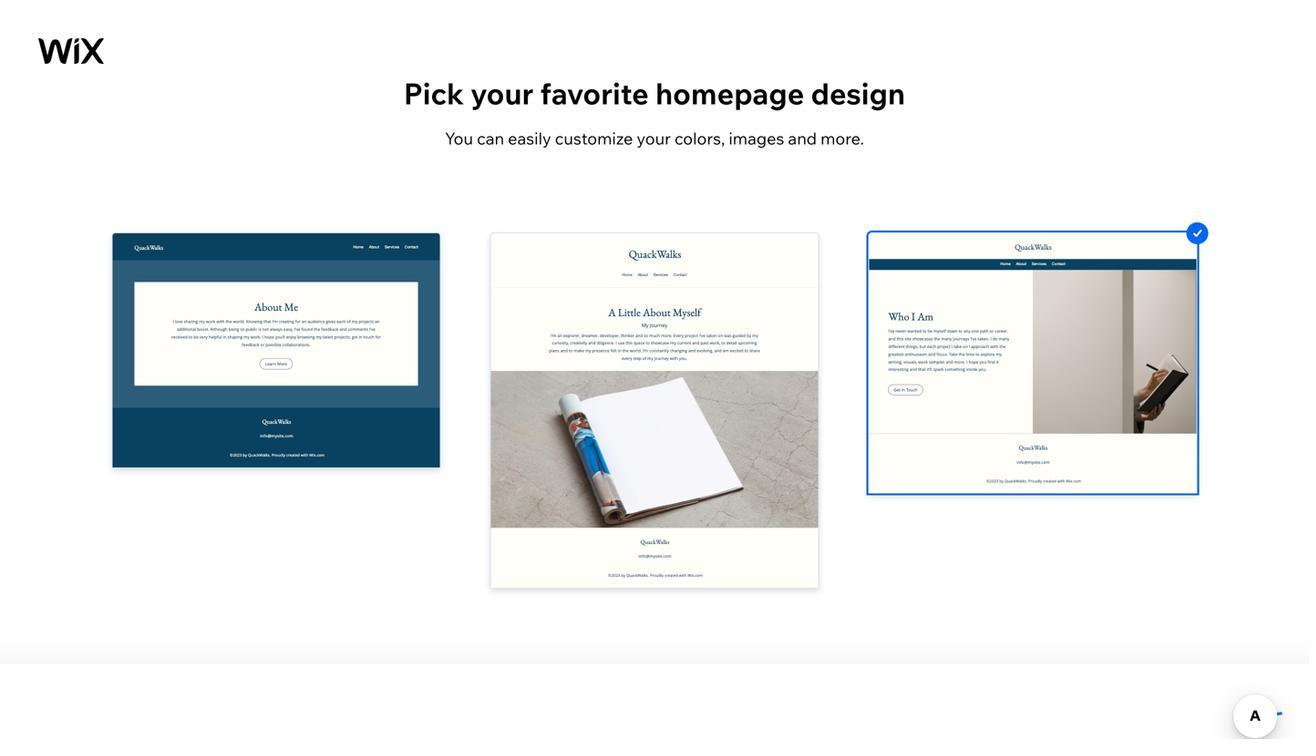 Task type: locate. For each thing, give the bounding box(es) containing it.
homepage up images
[[655, 75, 804, 112]]

your up wix
[[555, 314, 618, 350]]

1 customize from the left
[[555, 128, 633, 149]]

pick your favorite homepage design
[[404, 75, 905, 112]]

1 vertical spatial homepage
[[625, 314, 774, 350]]

can
[[477, 128, 504, 149], [699, 128, 727, 149]]

0 horizontal spatial you
[[445, 128, 473, 149]]

can left are
[[477, 128, 504, 149]]

more.
[[821, 128, 864, 149]]

2 customize from the left
[[731, 128, 809, 149]]

and
[[788, 128, 817, 149]]

these pages are tailored for you. you can customize them later.
[[415, 128, 894, 149]]

pages up for
[[563, 75, 648, 112]]

1 horizontal spatial you
[[668, 128, 696, 149]]

your
[[470, 75, 534, 112], [690, 75, 753, 112], [637, 128, 671, 149], [555, 314, 618, 350], [581, 413, 607, 429]]

you.
[[632, 128, 664, 149]]

homepage up blog at left
[[625, 314, 774, 350]]

next
[[1212, 691, 1248, 712]]

you right you.
[[668, 128, 696, 149]]

your left pages...
[[581, 413, 607, 429]]

pages for to
[[563, 75, 648, 112]]

your right for
[[637, 128, 671, 149]]

1 vertical spatial pages
[[466, 128, 513, 149]]

wix
[[572, 354, 600, 374]]

add
[[498, 75, 556, 112]]

your up colors,
[[690, 75, 753, 112]]

customize
[[555, 128, 633, 149], [731, 128, 809, 149]]

pick
[[404, 75, 464, 112]]

1 horizontal spatial can
[[699, 128, 727, 149]]

can left images
[[699, 128, 727, 149]]

add pages to your site
[[498, 75, 811, 112]]

0 horizontal spatial customize
[[555, 128, 633, 149]]

you
[[445, 128, 473, 149], [668, 128, 696, 149]]

your for favorite
[[470, 75, 534, 112]]

1 can from the left
[[477, 128, 504, 149]]

your up are
[[470, 75, 534, 112]]

you can easily customize your colors, images and more.
[[445, 128, 864, 149]]

customize down site at top right
[[731, 128, 809, 149]]

0 vertical spatial pages
[[563, 75, 648, 112]]

your for pages...
[[581, 413, 607, 429]]

site
[[760, 75, 811, 112]]

0 horizontal spatial can
[[477, 128, 504, 149]]

preparing your homepage design...
[[411, 314, 898, 350]]

2 can from the left
[[699, 128, 727, 149]]

homepage
[[655, 75, 804, 112], [625, 314, 774, 350]]

1 horizontal spatial customize
[[731, 128, 809, 149]]

adding
[[512, 354, 568, 374]]

0 horizontal spatial pages
[[466, 128, 513, 149]]

customize down favorite
[[555, 128, 633, 149]]

you down pick
[[445, 128, 473, 149]]

pages left are
[[466, 128, 513, 149]]

/5
[[878, 387, 890, 400]]

1 horizontal spatial pages
[[563, 75, 648, 112]]

pages
[[563, 75, 648, 112], [466, 128, 513, 149]]

to
[[654, 75, 684, 112]]



Task type: describe. For each thing, give the bounding box(es) containing it.
contact
[[659, 241, 707, 257]]

them
[[812, 128, 852, 149]]

pages...
[[610, 413, 656, 429]]

1 you from the left
[[445, 128, 473, 149]]

design
[[811, 75, 905, 112]]

3 /5
[[872, 387, 890, 400]]

images
[[729, 128, 784, 149]]

0 vertical spatial homepage
[[655, 75, 804, 112]]

home
[[69, 53, 105, 69]]

later.
[[856, 128, 894, 149]]

optimizing
[[512, 413, 578, 429]]

design...
[[780, 314, 898, 350]]

pages for are
[[466, 128, 513, 149]]

blog
[[604, 354, 639, 374]]

favorite
[[540, 75, 649, 112]]

are
[[516, 128, 541, 149]]

3
[[872, 387, 878, 400]]

easily
[[508, 128, 551, 149]]

these
[[415, 128, 462, 149]]

colors,
[[675, 128, 725, 149]]

2 you from the left
[[668, 128, 696, 149]]

tailored
[[544, 128, 603, 149]]

adding wix blog
[[512, 354, 639, 374]]

optimizing your pages...
[[512, 413, 656, 429]]

preparing
[[411, 314, 549, 350]]

for
[[607, 128, 628, 149]]

your for homepage
[[555, 314, 618, 350]]



Task type: vqa. For each thing, say whether or not it's contained in the screenshot.
'domain'
no



